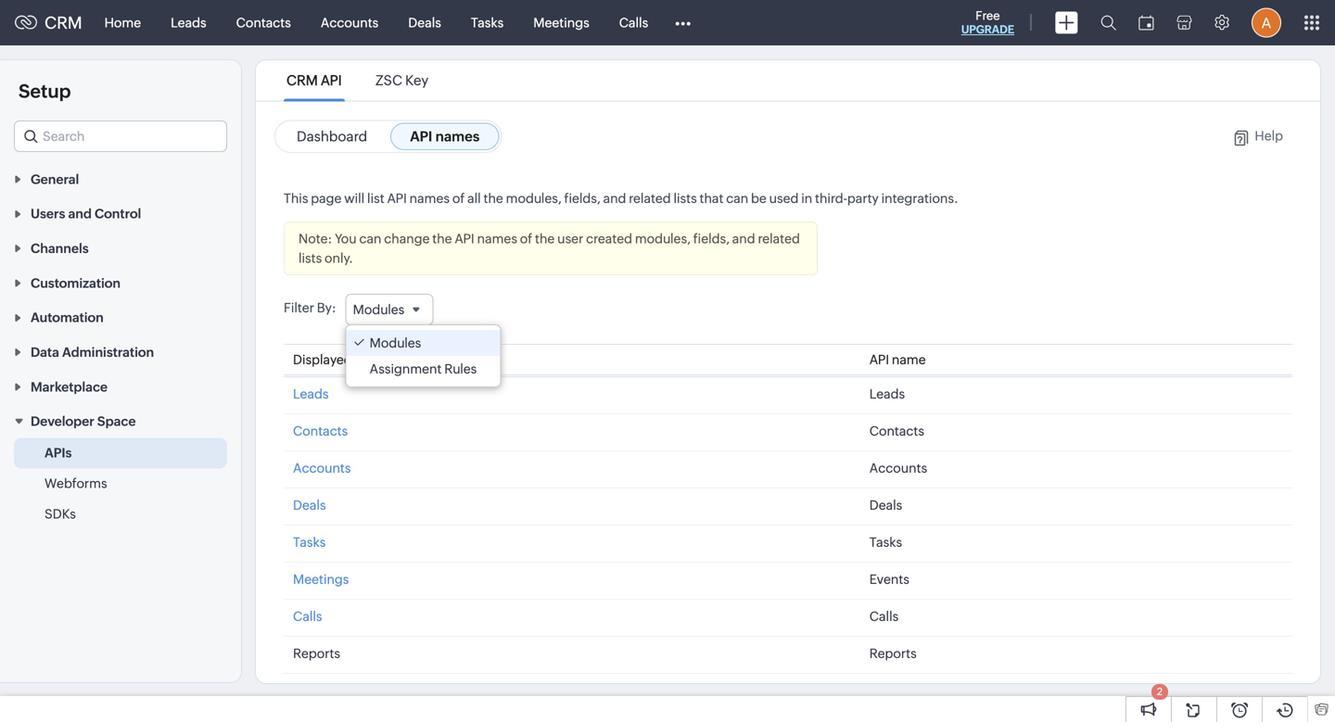 Task type: locate. For each thing, give the bounding box(es) containing it.
help
[[1255, 128, 1283, 143]]

2 horizontal spatial tasks
[[870, 535, 902, 550]]

1 horizontal spatial reports
[[870, 647, 917, 661]]

0 horizontal spatial leads link
[[156, 0, 221, 45]]

0 horizontal spatial deals link
[[293, 498, 326, 513]]

as
[[397, 353, 410, 367]]

1 horizontal spatial related
[[758, 231, 800, 246]]

api down key
[[410, 128, 432, 145]]

zsc key
[[375, 72, 429, 89]]

user
[[557, 231, 584, 246]]

lists left that
[[674, 191, 697, 206]]

can right the "you"
[[359, 231, 382, 246]]

1 vertical spatial modules
[[370, 336, 421, 351]]

reports
[[293, 647, 340, 661], [870, 647, 917, 661]]

modules, right created
[[635, 231, 691, 246]]

meetings
[[533, 15, 590, 30], [293, 572, 349, 587]]

lists
[[674, 191, 697, 206], [299, 251, 322, 266]]

names left all
[[410, 191, 450, 206]]

0 horizontal spatial related
[[629, 191, 671, 206]]

1 vertical spatial meetings link
[[293, 572, 349, 587]]

assignment rules
[[370, 362, 477, 377]]

tree containing modules
[[346, 326, 500, 387]]

None field
[[14, 121, 227, 152]]

1 vertical spatial contacts link
[[293, 424, 348, 439]]

contacts down 'displayed'
[[293, 424, 348, 439]]

1 horizontal spatial meetings link
[[519, 0, 604, 45]]

1 horizontal spatial in
[[801, 191, 813, 206]]

1 horizontal spatial modules,
[[635, 231, 691, 246]]

channels button
[[0, 231, 241, 265]]

0 horizontal spatial calls link
[[293, 609, 322, 624]]

1 horizontal spatial deals
[[408, 15, 441, 30]]

2 vertical spatial names
[[477, 231, 517, 246]]

control
[[95, 206, 141, 221]]

0 vertical spatial can
[[726, 191, 749, 206]]

meetings link
[[519, 0, 604, 45], [293, 572, 349, 587]]

1 vertical spatial tasks link
[[293, 535, 326, 550]]

modules up as
[[370, 336, 421, 351]]

crm for crm api
[[287, 72, 318, 89]]

0 vertical spatial crm
[[45, 13, 82, 32]]

0 vertical spatial related
[[629, 191, 671, 206]]

leads link
[[156, 0, 221, 45], [293, 387, 329, 402]]

2 horizontal spatial the
[[535, 231, 555, 246]]

apis link
[[45, 444, 72, 462]]

the for of
[[484, 191, 503, 206]]

1 vertical spatial meetings
[[293, 572, 349, 587]]

1 vertical spatial modules,
[[635, 231, 691, 246]]

1 vertical spatial leads link
[[293, 387, 329, 402]]

of left all
[[452, 191, 465, 206]]

contacts
[[236, 15, 291, 30], [293, 424, 348, 439], [870, 424, 924, 439]]

can inside note: you can change the api names of the user created modules, fields, and related lists only.
[[359, 231, 382, 246]]

modules, up note: you can change the api names of the user created modules, fields, and related lists only.
[[506, 191, 562, 206]]

tasks link
[[456, 0, 519, 45], [293, 535, 326, 550]]

2 horizontal spatial and
[[732, 231, 755, 246]]

of left user
[[520, 231, 532, 246]]

0 vertical spatial of
[[452, 191, 465, 206]]

1 vertical spatial related
[[758, 231, 800, 246]]

0 horizontal spatial lists
[[299, 251, 322, 266]]

tree
[[346, 326, 500, 387]]

users
[[31, 206, 65, 221]]

customization
[[31, 276, 121, 291]]

leads down 'displayed'
[[293, 387, 329, 402]]

contacts link up the crm api link
[[221, 0, 306, 45]]

1 horizontal spatial lists
[[674, 191, 697, 206]]

0 vertical spatial leads link
[[156, 0, 221, 45]]

related
[[629, 191, 671, 206], [758, 231, 800, 246]]

1 vertical spatial deals link
[[293, 498, 326, 513]]

calendar image
[[1139, 15, 1155, 30]]

modules
[[353, 302, 405, 317], [370, 336, 421, 351]]

crm left home
[[45, 13, 82, 32]]

apis
[[45, 446, 72, 461]]

and inside users and control dropdown button
[[68, 206, 92, 221]]

modules,
[[506, 191, 562, 206], [635, 231, 691, 246]]

1 horizontal spatial meetings
[[533, 15, 590, 30]]

api
[[321, 72, 342, 89], [410, 128, 432, 145], [387, 191, 407, 206], [455, 231, 475, 246], [870, 353, 889, 367]]

fields, down that
[[693, 231, 730, 246]]

1 horizontal spatial calls link
[[604, 0, 663, 45]]

crm inside list
[[287, 72, 318, 89]]

leads right home link
[[171, 15, 206, 30]]

key
[[405, 72, 429, 89]]

leads link down 'displayed'
[[293, 387, 329, 402]]

and
[[603, 191, 626, 206], [68, 206, 92, 221], [732, 231, 755, 246]]

accounts
[[321, 15, 379, 30], [293, 461, 351, 476], [870, 461, 927, 476]]

0 vertical spatial calls link
[[604, 0, 663, 45]]

modules up tabs
[[353, 302, 405, 317]]

automation button
[[0, 300, 241, 334]]

0 horizontal spatial modules,
[[506, 191, 562, 206]]

0 horizontal spatial reports
[[293, 647, 340, 661]]

leads down api name
[[870, 387, 905, 402]]

1 horizontal spatial deals link
[[393, 0, 456, 45]]

dashboard
[[297, 128, 367, 145]]

accounts link
[[306, 0, 393, 45], [293, 461, 351, 476]]

0 horizontal spatial and
[[68, 206, 92, 221]]

1 vertical spatial of
[[520, 231, 532, 246]]

crm up dashboard on the top left
[[287, 72, 318, 89]]

deals link
[[393, 0, 456, 45], [293, 498, 326, 513]]

change
[[384, 231, 430, 246]]

party
[[847, 191, 879, 206]]

note:
[[299, 231, 332, 246]]

related down used
[[758, 231, 800, 246]]

space
[[97, 414, 136, 429]]

and right users at the left top of the page
[[68, 206, 92, 221]]

and down be
[[732, 231, 755, 246]]

crm
[[45, 13, 82, 32], [287, 72, 318, 89]]

fields,
[[564, 191, 601, 206], [693, 231, 730, 246]]

api inside note: you can change the api names of the user created modules, fields, and related lists only.
[[455, 231, 475, 246]]

setup
[[19, 81, 71, 102]]

assignment
[[370, 362, 442, 377]]

related up created
[[629, 191, 671, 206]]

list
[[270, 60, 445, 101]]

developer
[[31, 414, 94, 429]]

and up created
[[603, 191, 626, 206]]

0 horizontal spatial crm
[[45, 13, 82, 32]]

names up all
[[435, 128, 480, 145]]

2 horizontal spatial calls
[[870, 609, 899, 624]]

calls link
[[604, 0, 663, 45], [293, 609, 322, 624]]

1 horizontal spatial tasks link
[[456, 0, 519, 45]]

names down all
[[477, 231, 517, 246]]

leads link right home
[[156, 0, 221, 45]]

the left user
[[535, 231, 555, 246]]

home link
[[90, 0, 156, 45]]

contacts link down 'displayed'
[[293, 424, 348, 439]]

1 vertical spatial names
[[410, 191, 450, 206]]

contacts up the crm api link
[[236, 15, 291, 30]]

0 horizontal spatial leads
[[171, 15, 206, 30]]

filter
[[284, 300, 314, 315]]

calls
[[619, 15, 648, 30], [293, 609, 322, 624], [870, 609, 899, 624]]

in right used
[[801, 191, 813, 206]]

0 horizontal spatial meetings link
[[293, 572, 349, 587]]

1 horizontal spatial leads link
[[293, 387, 329, 402]]

in left tabs
[[355, 353, 366, 367]]

lists inside note: you can change the api names of the user created modules, fields, and related lists only.
[[299, 251, 322, 266]]

0 horizontal spatial of
[[452, 191, 465, 206]]

1 horizontal spatial fields,
[[693, 231, 730, 246]]

api right 'list'
[[387, 191, 407, 206]]

this page will list api names of all the modules, fields, and related lists that can be used in third-party integrations.
[[284, 191, 959, 206]]

tasks
[[471, 15, 504, 30], [293, 535, 326, 550], [870, 535, 902, 550]]

contacts down api name
[[870, 424, 924, 439]]

0 horizontal spatial in
[[355, 353, 366, 367]]

1 horizontal spatial crm
[[287, 72, 318, 89]]

1 horizontal spatial of
[[520, 231, 532, 246]]

0 vertical spatial lists
[[674, 191, 697, 206]]

1 vertical spatial fields,
[[693, 231, 730, 246]]

0 horizontal spatial deals
[[293, 498, 326, 513]]

the right change
[[432, 231, 452, 246]]

can left be
[[726, 191, 749, 206]]

search element
[[1090, 0, 1128, 45]]

0 vertical spatial deals link
[[393, 0, 456, 45]]

1 vertical spatial can
[[359, 231, 382, 246]]

fields, up user
[[564, 191, 601, 206]]

search image
[[1101, 15, 1116, 31]]

0 vertical spatial in
[[801, 191, 813, 206]]

list
[[367, 191, 384, 206]]

can
[[726, 191, 749, 206], [359, 231, 382, 246]]

that
[[700, 191, 724, 206]]

leads
[[171, 15, 206, 30], [293, 387, 329, 402], [870, 387, 905, 402]]

names
[[435, 128, 480, 145], [410, 191, 450, 206], [477, 231, 517, 246]]

data administration button
[[0, 334, 241, 369]]

create menu element
[[1044, 0, 1090, 45]]

0 horizontal spatial meetings
[[293, 572, 349, 587]]

1 vertical spatial accounts link
[[293, 461, 351, 476]]

0 horizontal spatial the
[[432, 231, 452, 246]]

0 vertical spatial modules
[[353, 302, 405, 317]]

profile image
[[1252, 8, 1282, 38]]

1 vertical spatial crm
[[287, 72, 318, 89]]

modules inside field
[[353, 302, 405, 317]]

list containing crm api
[[270, 60, 445, 101]]

1 horizontal spatial the
[[484, 191, 503, 206]]

0 horizontal spatial can
[[359, 231, 382, 246]]

0 horizontal spatial fields,
[[564, 191, 601, 206]]

0 vertical spatial meetings link
[[519, 0, 604, 45]]

1 vertical spatial lists
[[299, 251, 322, 266]]

0 horizontal spatial tasks link
[[293, 535, 326, 550]]

0 vertical spatial meetings
[[533, 15, 590, 30]]

the right all
[[484, 191, 503, 206]]

lists down 'note:'
[[299, 251, 322, 266]]

0 vertical spatial fields,
[[564, 191, 601, 206]]

of inside note: you can change the api names of the user created modules, fields, and related lists only.
[[520, 231, 532, 246]]

api up dashboard on the top left
[[321, 72, 342, 89]]

the
[[484, 191, 503, 206], [432, 231, 452, 246], [535, 231, 555, 246]]

channels
[[31, 241, 89, 256]]

deals
[[408, 15, 441, 30], [293, 498, 326, 513], [870, 498, 903, 513]]

api down all
[[455, 231, 475, 246]]



Task type: describe. For each thing, give the bounding box(es) containing it.
webforms link
[[45, 474, 107, 493]]

will
[[344, 191, 365, 206]]

meetings inside meetings link
[[533, 15, 590, 30]]

1 horizontal spatial tasks
[[471, 15, 504, 30]]

page
[[311, 191, 342, 206]]

developer space button
[[0, 404, 241, 438]]

2 horizontal spatial contacts
[[870, 424, 924, 439]]

2 horizontal spatial deals
[[870, 498, 903, 513]]

crm link
[[15, 13, 82, 32]]

displayed in tabs as
[[293, 353, 410, 367]]

and inside note: you can change the api names of the user created modules, fields, and related lists only.
[[732, 231, 755, 246]]

2 horizontal spatial leads
[[870, 387, 905, 402]]

marketplace button
[[0, 369, 241, 404]]

1 reports from the left
[[293, 647, 340, 661]]

you
[[335, 231, 357, 246]]

api names link
[[391, 123, 499, 150]]

filter by:
[[284, 300, 336, 315]]

customization button
[[0, 265, 241, 300]]

Search text field
[[15, 121, 226, 151]]

leads inside leads link
[[171, 15, 206, 30]]

1 horizontal spatial calls
[[619, 15, 648, 30]]

note: you can change the api names of the user created modules, fields, and related lists only.
[[299, 231, 800, 266]]

api left name at right
[[870, 353, 889, 367]]

crm api link
[[284, 72, 345, 89]]

general
[[31, 172, 79, 187]]

upgrade
[[961, 23, 1014, 36]]

used
[[769, 191, 799, 206]]

1 vertical spatial calls link
[[293, 609, 322, 624]]

displayed
[[293, 353, 352, 367]]

0 vertical spatial modules,
[[506, 191, 562, 206]]

created
[[586, 231, 632, 246]]

Other Modules field
[[663, 8, 703, 38]]

automation
[[31, 310, 104, 325]]

general button
[[0, 161, 241, 196]]

dashboard link
[[277, 123, 387, 150]]

be
[[751, 191, 767, 206]]

1 horizontal spatial can
[[726, 191, 749, 206]]

zsc key link
[[373, 72, 431, 89]]

0 horizontal spatial contacts
[[236, 15, 291, 30]]

users and control button
[[0, 196, 241, 231]]

1 vertical spatial in
[[355, 353, 366, 367]]

api names
[[410, 128, 480, 145]]

events
[[870, 572, 910, 587]]

0 vertical spatial contacts link
[[221, 0, 306, 45]]

only.
[[325, 251, 353, 266]]

2 reports from the left
[[870, 647, 917, 661]]

create menu image
[[1055, 12, 1078, 34]]

this
[[284, 191, 308, 206]]

home
[[104, 15, 141, 30]]

the for names
[[535, 231, 555, 246]]

api name
[[870, 353, 926, 367]]

1 horizontal spatial and
[[603, 191, 626, 206]]

2
[[1157, 686, 1163, 698]]

0 vertical spatial tasks link
[[456, 0, 519, 45]]

1 horizontal spatial contacts
[[293, 424, 348, 439]]

marketplace
[[31, 380, 108, 394]]

developer space
[[31, 414, 136, 429]]

crm for crm
[[45, 13, 82, 32]]

1 horizontal spatial leads
[[293, 387, 329, 402]]

name
[[892, 353, 926, 367]]

crm api
[[287, 72, 342, 89]]

zsc
[[375, 72, 402, 89]]

third-
[[815, 191, 848, 206]]

0 vertical spatial names
[[435, 128, 480, 145]]

administration
[[62, 345, 154, 360]]

developer space region
[[0, 438, 241, 530]]

free
[[976, 9, 1000, 23]]

data
[[31, 345, 59, 360]]

sdks link
[[45, 505, 76, 524]]

profile element
[[1241, 0, 1293, 45]]

webforms
[[45, 476, 107, 491]]

0 horizontal spatial tasks
[[293, 535, 326, 550]]

api inside list
[[321, 72, 342, 89]]

0 vertical spatial accounts link
[[306, 0, 393, 45]]

integrations.
[[882, 191, 959, 206]]

tabs
[[368, 353, 394, 367]]

sdks
[[45, 507, 76, 522]]

deals inside deals link
[[408, 15, 441, 30]]

Modules field
[[346, 294, 433, 326]]

data administration
[[31, 345, 154, 360]]

rules
[[444, 362, 477, 377]]

free upgrade
[[961, 9, 1014, 36]]

users and control
[[31, 206, 141, 221]]

0 horizontal spatial calls
[[293, 609, 322, 624]]

modules, inside note: you can change the api names of the user created modules, fields, and related lists only.
[[635, 231, 691, 246]]

by:
[[317, 300, 336, 315]]

related inside note: you can change the api names of the user created modules, fields, and related lists only.
[[758, 231, 800, 246]]

names inside note: you can change the api names of the user created modules, fields, and related lists only.
[[477, 231, 517, 246]]

fields, inside note: you can change the api names of the user created modules, fields, and related lists only.
[[693, 231, 730, 246]]

all
[[467, 191, 481, 206]]



Task type: vqa. For each thing, say whether or not it's contained in the screenshot.


